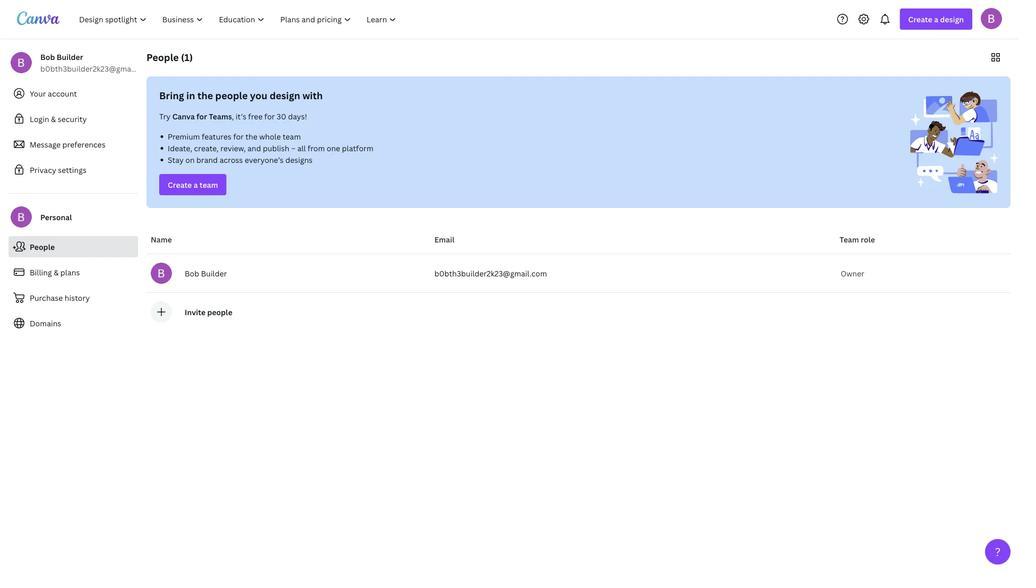 Task type: describe. For each thing, give the bounding box(es) containing it.
canva
[[172, 111, 195, 121]]

billing & plans link
[[8, 262, 138, 283]]

bob builder button
[[151, 263, 426, 284]]

purchase history link
[[8, 287, 138, 308]]

everyone's
[[245, 155, 284, 165]]

bob builder
[[185, 268, 227, 278]]

1 vertical spatial people
[[207, 307, 232, 317]]

privacy settings link
[[8, 159, 138, 180]]

in
[[186, 89, 195, 102]]

login & security link
[[8, 108, 138, 130]]

plans
[[60, 267, 80, 277]]

people (1)
[[146, 51, 193, 64]]

–
[[291, 143, 295, 153]]

domains link
[[8, 313, 138, 334]]

message
[[30, 139, 61, 149]]

for for teams
[[197, 111, 207, 121]]

0 vertical spatial the
[[197, 89, 213, 102]]

(1)
[[181, 51, 193, 64]]

premium features for the whole team ideate, create, review, and publish – all from one platform stay on brand across everyone's designs
[[168, 131, 373, 165]]

stay
[[168, 155, 184, 165]]

premium
[[168, 131, 200, 141]]

purchase
[[30, 293, 63, 303]]

top level navigation element
[[72, 8, 405, 30]]

create a team button
[[159, 174, 226, 195]]

personal
[[40, 212, 72, 222]]

domains
[[30, 318, 61, 328]]

all
[[297, 143, 306, 153]]

builder for bob builder b0bth3builder2k23@gmail.com
[[57, 52, 83, 62]]

it's
[[236, 111, 246, 121]]

bob for bob builder
[[185, 268, 199, 278]]

security
[[58, 114, 87, 124]]

free
[[248, 111, 263, 121]]

?
[[995, 544, 1001, 559]]

your account link
[[8, 83, 138, 104]]

try canva for teams , it's free for 30 days!
[[159, 111, 307, 121]]

builder for bob builder
[[201, 268, 227, 278]]

people link
[[8, 236, 138, 257]]

create a design button
[[900, 8, 972, 30]]

whole
[[259, 131, 281, 141]]

bob for bob builder b0bth3builder2k23@gmail.com
[[40, 52, 55, 62]]

teams
[[209, 111, 232, 121]]

0 horizontal spatial design
[[270, 89, 300, 102]]

a for design
[[934, 14, 938, 24]]

2 horizontal spatial for
[[264, 111, 275, 121]]

invite people button
[[185, 307, 232, 317]]

message preferences link
[[8, 134, 138, 155]]

invite people
[[185, 307, 232, 317]]

privacy settings
[[30, 165, 86, 175]]

people for people
[[30, 242, 55, 252]]

across
[[220, 155, 243, 165]]

login
[[30, 114, 49, 124]]

30
[[277, 111, 286, 121]]

people for people (1)
[[146, 51, 179, 64]]



Task type: locate. For each thing, give the bounding box(es) containing it.
& for billing
[[54, 267, 59, 277]]

b0bth3builder2k23@gmail.com
[[40, 63, 153, 74], [434, 268, 547, 278]]

a inside dropdown button
[[934, 14, 938, 24]]

the inside premium features for the whole team ideate, create, review, and publish – all from one platform stay on brand across everyone's designs
[[246, 131, 257, 141]]

owner
[[841, 268, 864, 278]]

publish
[[263, 143, 289, 153]]

0 vertical spatial a
[[934, 14, 938, 24]]

0 horizontal spatial people
[[30, 242, 55, 252]]

create a design
[[908, 14, 964, 24]]

purchase history
[[30, 293, 90, 303]]

people
[[215, 89, 248, 102], [207, 307, 232, 317]]

bob up the "invite"
[[185, 268, 199, 278]]

builder up your account link
[[57, 52, 83, 62]]

create for create a team
[[168, 180, 192, 190]]

1 vertical spatial &
[[54, 267, 59, 277]]

from
[[308, 143, 325, 153]]

create inside button
[[168, 180, 192, 190]]

1 horizontal spatial people
[[146, 51, 179, 64]]

0 horizontal spatial for
[[197, 111, 207, 121]]

one
[[327, 143, 340, 153]]

for right canva
[[197, 111, 207, 121]]

team inside premium features for the whole team ideate, create, review, and publish – all from one platform stay on brand across everyone's designs
[[283, 131, 301, 141]]

history
[[65, 293, 90, 303]]

1 horizontal spatial builder
[[201, 268, 227, 278]]

team
[[840, 234, 859, 244]]

1 horizontal spatial team
[[283, 131, 301, 141]]

bob up your account
[[40, 52, 55, 62]]

builder inside bob builder b0bth3builder2k23@gmail.com
[[57, 52, 83, 62]]

0 vertical spatial &
[[51, 114, 56, 124]]

1 horizontal spatial b0bth3builder2k23@gmail.com
[[434, 268, 547, 278]]

owner button
[[840, 263, 870, 284]]

1 vertical spatial bob
[[185, 268, 199, 278]]

create
[[908, 14, 932, 24], [168, 180, 192, 190]]

& for login
[[51, 114, 56, 124]]

0 vertical spatial create
[[908, 14, 932, 24]]

email
[[434, 234, 454, 244]]

0 vertical spatial builder
[[57, 52, 83, 62]]

builder up invite people button on the left bottom of page
[[201, 268, 227, 278]]

your
[[30, 88, 46, 98]]

your account
[[30, 88, 77, 98]]

create for create a design
[[908, 14, 932, 24]]

a for team
[[194, 180, 198, 190]]

settings
[[58, 165, 86, 175]]

and
[[247, 143, 261, 153]]

design left bob builder image
[[940, 14, 964, 24]]

1 horizontal spatial a
[[934, 14, 938, 24]]

team role
[[840, 234, 875, 244]]

create inside dropdown button
[[908, 14, 932, 24]]

billing
[[30, 267, 52, 277]]

& right login
[[51, 114, 56, 124]]

builder
[[57, 52, 83, 62], [201, 268, 227, 278]]

list
[[159, 131, 570, 166]]

1 horizontal spatial bob
[[185, 268, 199, 278]]

0 vertical spatial team
[[283, 131, 301, 141]]

message preferences
[[30, 139, 105, 149]]

& left 'plans'
[[54, 267, 59, 277]]

bob builder b0bth3builder2k23@gmail.com
[[40, 52, 153, 74]]

people left (1)
[[146, 51, 179, 64]]

for
[[197, 111, 207, 121], [264, 111, 275, 121], [233, 131, 244, 141]]

bring in the people you design with
[[159, 89, 323, 102]]

1 horizontal spatial the
[[246, 131, 257, 141]]

invite
[[185, 307, 205, 317]]

0 horizontal spatial a
[[194, 180, 198, 190]]

people up billing
[[30, 242, 55, 252]]

1 vertical spatial people
[[30, 242, 55, 252]]

1 vertical spatial team
[[200, 180, 218, 190]]

people right the "invite"
[[207, 307, 232, 317]]

bring
[[159, 89, 184, 102]]

? button
[[985, 539, 1011, 565]]

brand
[[196, 155, 218, 165]]

login & security
[[30, 114, 87, 124]]

0 horizontal spatial bob
[[40, 52, 55, 62]]

role
[[861, 234, 875, 244]]

bob
[[40, 52, 55, 62], [185, 268, 199, 278]]

1 vertical spatial create
[[168, 180, 192, 190]]

you
[[250, 89, 267, 102]]

0 horizontal spatial create
[[168, 180, 192, 190]]

review,
[[220, 143, 246, 153]]

team inside the create a team button
[[200, 180, 218, 190]]

1 horizontal spatial for
[[233, 131, 244, 141]]

people up ,
[[215, 89, 248, 102]]

builder inside button
[[201, 268, 227, 278]]

1 vertical spatial a
[[194, 180, 198, 190]]

0 vertical spatial people
[[146, 51, 179, 64]]

0 horizontal spatial builder
[[57, 52, 83, 62]]

1 horizontal spatial design
[[940, 14, 964, 24]]

privacy
[[30, 165, 56, 175]]

design inside the create a design dropdown button
[[940, 14, 964, 24]]

0 vertical spatial bob
[[40, 52, 55, 62]]

design up 30
[[270, 89, 300, 102]]

0 vertical spatial design
[[940, 14, 964, 24]]

preferences
[[62, 139, 105, 149]]

a inside button
[[194, 180, 198, 190]]

for up review,
[[233, 131, 244, 141]]

team up –
[[283, 131, 301, 141]]

0 horizontal spatial b0bth3builder2k23@gmail.com
[[40, 63, 153, 74]]

list containing premium features for the whole team
[[159, 131, 570, 166]]

a
[[934, 14, 938, 24], [194, 180, 198, 190]]

1 vertical spatial b0bth3builder2k23@gmail.com
[[434, 268, 547, 278]]

name
[[151, 234, 172, 244]]

the
[[197, 89, 213, 102], [246, 131, 257, 141]]

1 vertical spatial builder
[[201, 268, 227, 278]]

&
[[51, 114, 56, 124], [54, 267, 59, 277]]

,
[[232, 111, 234, 121]]

0 vertical spatial people
[[215, 89, 248, 102]]

people
[[146, 51, 179, 64], [30, 242, 55, 252]]

1 vertical spatial the
[[246, 131, 257, 141]]

bob inside button
[[185, 268, 199, 278]]

billing & plans
[[30, 267, 80, 277]]

designs
[[285, 155, 313, 165]]

design
[[940, 14, 964, 24], [270, 89, 300, 102]]

for left 30
[[264, 111, 275, 121]]

the right in at the top of the page
[[197, 89, 213, 102]]

bob builder image
[[981, 8, 1002, 29]]

for inside premium features for the whole team ideate, create, review, and publish – all from one platform stay on brand across everyone's designs
[[233, 131, 244, 141]]

create,
[[194, 143, 219, 153]]

ideate,
[[168, 143, 192, 153]]

try
[[159, 111, 171, 121]]

0 vertical spatial b0bth3builder2k23@gmail.com
[[40, 63, 153, 74]]

on
[[185, 155, 195, 165]]

create a team
[[168, 180, 218, 190]]

& inside 'link'
[[54, 267, 59, 277]]

with
[[302, 89, 323, 102]]

account
[[48, 88, 77, 98]]

1 horizontal spatial create
[[908, 14, 932, 24]]

0 horizontal spatial team
[[200, 180, 218, 190]]

bob inside bob builder b0bth3builder2k23@gmail.com
[[40, 52, 55, 62]]

platform
[[342, 143, 373, 153]]

1 vertical spatial design
[[270, 89, 300, 102]]

0 horizontal spatial the
[[197, 89, 213, 102]]

the up "and"
[[246, 131, 257, 141]]

for for the
[[233, 131, 244, 141]]

team down the brand
[[200, 180, 218, 190]]

team
[[283, 131, 301, 141], [200, 180, 218, 190]]

days!
[[288, 111, 307, 121]]

features
[[202, 131, 231, 141]]



Task type: vqa. For each thing, say whether or not it's contained in the screenshot.
the bottommost Builder
yes



